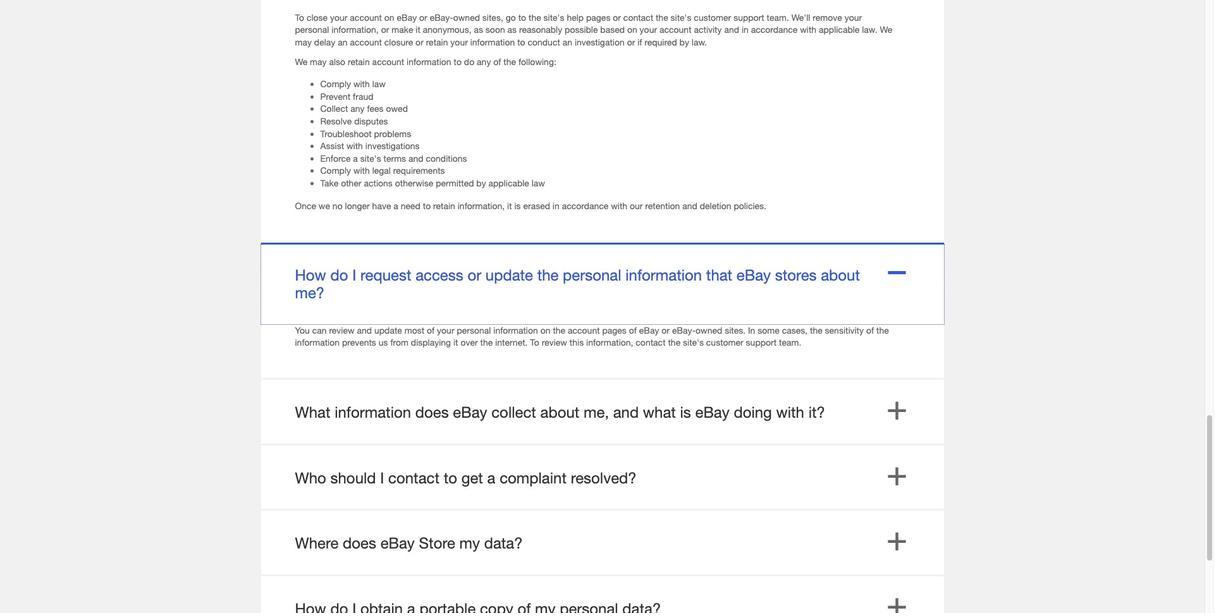Task type: describe. For each thing, give the bounding box(es) containing it.
account down closure
[[372, 56, 404, 67]]

retention
[[645, 200, 680, 211]]

data?
[[484, 535, 523, 552]]

personal for me?
[[563, 267, 622, 284]]

deletion
[[700, 200, 732, 211]]

of up "displaying"
[[427, 325, 435, 336]]

legal
[[372, 165, 391, 176]]

1 vertical spatial review
[[542, 337, 567, 348]]

account up required
[[660, 24, 692, 35]]

1 vertical spatial law
[[532, 178, 545, 189]]

owned inside you can review and update most of your personal information on the account pages of ebay or ebay-owned sites. in some cases, the sensitivity of the information prevents us from displaying it over the internet. to review this information, contact the site's customer support team.
[[696, 325, 723, 336]]

1 vertical spatial we
[[295, 56, 308, 67]]

remove
[[813, 12, 842, 23]]

resolved?
[[571, 469, 637, 487]]

owned inside to close your account on ebay or ebay-owned sites, go to the site's help pages or contact the site's customer support team. we'll remove your personal information, or make it anonymous, as soon as reasonably possible based on your account activity and in accordance with applicable law. we may delay an account closure or retain your information to conduct an investigation or if required by law.
[[453, 12, 480, 23]]

possible
[[565, 24, 598, 35]]

can
[[312, 325, 327, 336]]

to inside you can review and update most of your personal information on the account pages of ebay or ebay-owned sites. in some cases, the sensitivity of the information prevents us from displaying it over the internet. to review this information, contact the site's customer support team.
[[530, 337, 539, 348]]

how
[[295, 267, 326, 284]]

prevent
[[320, 91, 351, 102]]

also
[[329, 56, 345, 67]]

following:
[[519, 56, 557, 67]]

your right remove
[[845, 12, 862, 23]]

with up fraud
[[354, 79, 370, 89]]

we inside to close your account on ebay or ebay-owned sites, go to the site's help pages or contact the site's customer support team. we'll remove your personal information, or make it anonymous, as soon as reasonably possible based on your account activity and in accordance with applicable law. we may delay an account closure or retain your information to conduct an investigation or if required by law.
[[880, 24, 893, 35]]

who should i contact to get a complaint resolved?
[[295, 469, 637, 487]]

this
[[570, 337, 584, 348]]

1 as from the left
[[474, 24, 483, 35]]

or inside you can review and update most of your personal information on the account pages of ebay or ebay-owned sites. in some cases, the sensitivity of the information prevents us from displaying it over the internet. to review this information, contact the site's customer support team.
[[662, 325, 670, 336]]

does inside what information does ebay collect about me, and what is ebay doing with it? link
[[415, 404, 449, 421]]

contact inside you can review and update most of your personal information on the account pages of ebay or ebay-owned sites. in some cases, the sensitivity of the information prevents us from displaying it over the internet. to review this information, contact the site's customer support team.
[[636, 337, 666, 348]]

if
[[638, 37, 642, 47]]

sensitivity
[[825, 325, 864, 336]]

in inside to close your account on ebay or ebay-owned sites, go to the site's help pages or contact the site's customer support team. we'll remove your personal information, or make it anonymous, as soon as reasonably possible based on your account activity and in accordance with applicable law. we may delay an account closure or retain your information to conduct an investigation or if required by law.
[[742, 24, 749, 35]]

where does ebay store my data?
[[295, 535, 523, 552]]

1 horizontal spatial law.
[[862, 24, 878, 35]]

problems
[[374, 128, 411, 139]]

that
[[706, 267, 733, 284]]

owed
[[386, 103, 408, 114]]

once
[[295, 200, 316, 211]]

information right what
[[335, 404, 411, 421]]

team. inside to close your account on ebay or ebay-owned sites, go to the site's help pages or contact the site's customer support team. we'll remove your personal information, or make it anonymous, as soon as reasonably possible based on your account activity and in accordance with applicable law. we may delay an account closure or retain your information to conduct an investigation or if required by law.
[[767, 12, 789, 23]]

take
[[320, 178, 339, 189]]

request
[[361, 267, 411, 284]]

comply with law prevent fraud collect any fees owed resolve disputes troubleshoot problems assist with investigations enforce a site's terms and conditions comply with legal requirements take other actions otherwise permitted by applicable law
[[320, 79, 545, 189]]

and inside you can review and update most of your personal information on the account pages of ebay or ebay-owned sites. in some cases, the sensitivity of the information prevents us from displaying it over the internet. to review this information, contact the site's customer support team.
[[357, 325, 372, 336]]

over
[[461, 337, 478, 348]]

1 vertical spatial on
[[627, 24, 637, 35]]

of right the sensitivity on the bottom of the page
[[867, 325, 874, 336]]

information, inside to close your account on ebay or ebay-owned sites, go to the site's help pages or contact the site's customer support team. we'll remove your personal information, or make it anonymous, as soon as reasonably possible based on your account activity and in accordance with applicable law. we may delay an account closure or retain your information to conduct an investigation or if required by law.
[[332, 24, 379, 35]]

make
[[392, 24, 413, 35]]

update inside you can review and update most of your personal information on the account pages of ebay or ebay-owned sites. in some cases, the sensitivity of the information prevents us from displaying it over the internet. to review this information, contact the site's customer support team.
[[374, 325, 402, 336]]

1 vertical spatial about
[[541, 404, 580, 421]]

of down how do i request access or update the personal information that ebay stores about me? link
[[629, 325, 637, 336]]

displaying
[[411, 337, 451, 348]]

erased
[[523, 200, 550, 211]]

and inside to close your account on ebay or ebay-owned sites, go to the site's help pages or contact the site's customer support team. we'll remove your personal information, or make it anonymous, as soon as reasonably possible based on your account activity and in accordance with applicable law. we may delay an account closure or retain your information to conduct an investigation or if required by law.
[[725, 24, 739, 35]]

most
[[405, 325, 425, 336]]

you
[[295, 325, 310, 336]]

conduct
[[528, 37, 560, 47]]

troubleshoot
[[320, 128, 372, 139]]

fees
[[367, 103, 384, 114]]

what information does ebay collect about me, and what is ebay doing with it?
[[295, 404, 825, 421]]

site's inside comply with law prevent fraud collect any fees owed resolve disputes troubleshoot problems assist with investigations enforce a site's terms and conditions comply with legal requirements take other actions otherwise permitted by applicable law
[[360, 153, 381, 164]]

cases,
[[782, 325, 808, 336]]

other
[[341, 178, 362, 189]]

who should i contact to get a complaint resolved? link
[[261, 448, 944, 509]]

may inside to close your account on ebay or ebay-owned sites, go to the site's help pages or contact the site's customer support team. we'll remove your personal information, or make it anonymous, as soon as reasonably possible based on your account activity and in accordance with applicable law. we may delay an account closure or retain your information to conduct an investigation or if required by law.
[[295, 37, 312, 47]]

collect
[[320, 103, 348, 114]]

our
[[630, 200, 643, 211]]

who
[[295, 469, 326, 487]]

to inside who should i contact to get a complaint resolved? link
[[444, 469, 457, 487]]

me?
[[295, 284, 325, 302]]

we'll
[[792, 12, 811, 23]]

me,
[[584, 404, 609, 421]]

it inside to close your account on ebay or ebay-owned sites, go to the site's help pages or contact the site's customer support team. we'll remove your personal information, or make it anonymous, as soon as reasonably possible based on your account activity and in accordance with applicable law. we may delay an account closure or retain your information to conduct an investigation or if required by law.
[[416, 24, 421, 35]]

support inside you can review and update most of your personal information on the account pages of ebay or ebay-owned sites. in some cases, the sensitivity of the information prevents us from displaying it over the internet. to review this information, contact the site's customer support team.
[[746, 337, 777, 348]]

soon
[[486, 24, 505, 35]]

where
[[295, 535, 339, 552]]

by inside comply with law prevent fraud collect any fees owed resolve disputes troubleshoot problems assist with investigations enforce a site's terms and conditions comply with legal requirements take other actions otherwise permitted by applicable law
[[477, 178, 486, 189]]

should
[[331, 469, 376, 487]]

information up internet. at the bottom
[[494, 325, 538, 336]]

anonymous,
[[423, 24, 472, 35]]

assist
[[320, 141, 344, 151]]

of down the soon
[[494, 56, 501, 67]]

team. inside you can review and update most of your personal information on the account pages of ebay or ebay-owned sites. in some cases, the sensitivity of the information prevents us from displaying it over the internet. to review this information, contact the site's customer support team.
[[779, 337, 802, 348]]

and left deletion
[[683, 200, 698, 211]]

how do i request access or update the personal information that ebay stores about me?
[[295, 267, 860, 302]]

to left conduct
[[517, 37, 525, 47]]

some
[[758, 325, 780, 336]]

ebay inside how do i request access or update the personal information that ebay stores about me?
[[737, 267, 771, 284]]

to down "anonymous,"
[[454, 56, 462, 67]]

retain inside to close your account on ebay or ebay-owned sites, go to the site's help pages or contact the site's customer support team. we'll remove your personal information, or make it anonymous, as soon as reasonably possible based on your account activity and in accordance with applicable law. we may delay an account closure or retain your information to conduct an investigation or if required by law.
[[426, 37, 448, 47]]

information down closure
[[407, 56, 451, 67]]

we
[[319, 200, 330, 211]]

based
[[601, 24, 625, 35]]

ebay- inside you can review and update most of your personal information on the account pages of ebay or ebay-owned sites. in some cases, the sensitivity of the information prevents us from displaying it over the internet. to review this information, contact the site's customer support team.
[[672, 325, 696, 336]]

2 comply from the top
[[320, 165, 351, 176]]

what
[[295, 404, 331, 421]]

terms
[[384, 153, 406, 164]]

with left it?
[[776, 404, 805, 421]]

0 vertical spatial law
[[372, 79, 386, 89]]

2 vertical spatial contact
[[388, 469, 440, 487]]

no
[[333, 200, 343, 211]]

store
[[419, 535, 455, 552]]

access
[[416, 267, 463, 284]]

in
[[748, 325, 755, 336]]

and inside comply with law prevent fraud collect any fees owed resolve disputes troubleshoot problems assist with investigations enforce a site's terms and conditions comply with legal requirements take other actions otherwise permitted by applicable law
[[409, 153, 424, 164]]

pages inside to close your account on ebay or ebay-owned sites, go to the site's help pages or contact the site's customer support team. we'll remove your personal information, or make it anonymous, as soon as reasonably possible based on your account activity and in accordance with applicable law. we may delay an account closure or retain your information to conduct an investigation or if required by law.
[[586, 12, 611, 23]]

actions
[[364, 178, 393, 189]]

information inside to close your account on ebay or ebay-owned sites, go to the site's help pages or contact the site's customer support team. we'll remove your personal information, or make it anonymous, as soon as reasonably possible based on your account activity and in accordance with applicable law. we may delay an account closure or retain your information to conduct an investigation or if required by law.
[[470, 37, 515, 47]]

it?
[[809, 404, 825, 421]]

with inside to close your account on ebay or ebay-owned sites, go to the site's help pages or contact the site's customer support team. we'll remove your personal information, or make it anonymous, as soon as reasonably possible based on your account activity and in accordance with applicable law. we may delay an account closure or retain your information to conduct an investigation or if required by law.
[[800, 24, 817, 35]]

my
[[460, 535, 480, 552]]

any inside comply with law prevent fraud collect any fees owed resolve disputes troubleshoot problems assist with investigations enforce a site's terms and conditions comply with legal requirements take other actions otherwise permitted by applicable law
[[351, 103, 365, 114]]

requirements
[[393, 165, 445, 176]]

have
[[372, 200, 391, 211]]

with down troubleshoot on the top of page
[[347, 141, 363, 151]]

fraud
[[353, 91, 374, 102]]

2 vertical spatial a
[[487, 469, 496, 487]]

prevents
[[342, 337, 376, 348]]

0 horizontal spatial review
[[329, 325, 355, 336]]

1 vertical spatial information,
[[458, 200, 505, 211]]

investigation
[[575, 37, 625, 47]]

closure
[[384, 37, 413, 47]]

customer inside to close your account on ebay or ebay-owned sites, go to the site's help pages or contact the site's customer support team. we'll remove your personal information, or make it anonymous, as soon as reasonably possible based on your account activity and in accordance with applicable law. we may delay an account closure or retain your information to conduct an investigation or if required by law.
[[694, 12, 731, 23]]

permitted
[[436, 178, 474, 189]]

complaint
[[500, 469, 567, 487]]



Task type: locate. For each thing, give the bounding box(es) containing it.
0 vertical spatial accordance
[[751, 24, 798, 35]]

pages up based
[[586, 12, 611, 23]]

0 horizontal spatial it
[[416, 24, 421, 35]]

your up "displaying"
[[437, 325, 455, 336]]

law up fraud
[[372, 79, 386, 89]]

sites,
[[483, 12, 503, 23]]

to right internet. at the bottom
[[530, 337, 539, 348]]

0 horizontal spatial in
[[553, 200, 560, 211]]

it inside you can review and update most of your personal information on the account pages of ebay or ebay-owned sites. in some cases, the sensitivity of the information prevents us from displaying it over the internet. to review this information, contact the site's customer support team.
[[454, 337, 458, 348]]

personal up you can review and update most of your personal information on the account pages of ebay or ebay-owned sites. in some cases, the sensitivity of the information prevents us from displaying it over the internet. to review this information, contact the site's customer support team.
[[563, 267, 622, 284]]

to right 'go'
[[518, 12, 526, 23]]

is
[[515, 200, 521, 211], [680, 404, 691, 421]]

it left erased
[[507, 200, 512, 211]]

1 horizontal spatial it
[[454, 337, 458, 348]]

ebay- up "anonymous,"
[[430, 12, 453, 23]]

a
[[353, 153, 358, 164], [394, 200, 398, 211], [487, 469, 496, 487]]

0 horizontal spatial about
[[541, 404, 580, 421]]

i inside how do i request access or update the personal information that ebay stores about me?
[[352, 267, 356, 284]]

on
[[384, 12, 394, 23], [627, 24, 637, 35], [541, 325, 551, 336]]

required
[[645, 37, 677, 47]]

0 vertical spatial law.
[[862, 24, 878, 35]]

information,
[[332, 24, 379, 35], [458, 200, 505, 211], [586, 337, 633, 348]]

ebay
[[397, 12, 417, 23], [737, 267, 771, 284], [639, 325, 659, 336], [453, 404, 487, 421], [695, 404, 730, 421], [381, 535, 415, 552]]

0 vertical spatial comply
[[320, 79, 351, 89]]

0 horizontal spatial on
[[384, 12, 394, 23]]

doing
[[734, 404, 772, 421]]

disputes
[[354, 116, 388, 127]]

a right have
[[394, 200, 398, 211]]

it left 'over'
[[454, 337, 458, 348]]

activity
[[694, 24, 722, 35]]

0 horizontal spatial any
[[351, 103, 365, 114]]

0 vertical spatial by
[[680, 37, 689, 47]]

0 horizontal spatial as
[[474, 24, 483, 35]]

with down we'll
[[800, 24, 817, 35]]

comply
[[320, 79, 351, 89], [320, 165, 351, 176]]

to right need
[[423, 200, 431, 211]]

in
[[742, 24, 749, 35], [553, 200, 560, 211]]

1 vertical spatial comply
[[320, 165, 351, 176]]

0 vertical spatial applicable
[[819, 24, 860, 35]]

1 horizontal spatial update
[[486, 267, 533, 284]]

customer inside you can review and update most of your personal information on the account pages of ebay or ebay-owned sites. in some cases, the sensitivity of the information prevents us from displaying it over the internet. to review this information, contact the site's customer support team.
[[706, 337, 744, 348]]

reasonably
[[519, 24, 562, 35]]

by right permitted
[[477, 178, 486, 189]]

in right erased
[[553, 200, 560, 211]]

a right the enforce
[[353, 153, 358, 164]]

0 vertical spatial in
[[742, 24, 749, 35]]

team. left we'll
[[767, 12, 789, 23]]

0 horizontal spatial a
[[353, 153, 358, 164]]

retain down permitted
[[433, 200, 455, 211]]

update
[[486, 267, 533, 284], [374, 325, 402, 336]]

personal inside you can review and update most of your personal information on the account pages of ebay or ebay-owned sites. in some cases, the sensitivity of the information prevents us from displaying it over the internet. to review this information, contact the site's customer support team.
[[457, 325, 491, 336]]

once we no longer have a need to retain information, it is erased in accordance with our retention and deletion policies.
[[295, 200, 767, 211]]

personal for of
[[457, 325, 491, 336]]

applicable down remove
[[819, 24, 860, 35]]

1 horizontal spatial owned
[[696, 325, 723, 336]]

account left closure
[[350, 37, 382, 47]]

1 horizontal spatial on
[[541, 325, 551, 336]]

as down 'go'
[[508, 24, 517, 35]]

as left the soon
[[474, 24, 483, 35]]

2 horizontal spatial information,
[[586, 337, 633, 348]]

site's inside you can review and update most of your personal information on the account pages of ebay or ebay-owned sites. in some cases, the sensitivity of the information prevents us from displaying it over the internet. to review this information, contact the site's customer support team.
[[683, 337, 704, 348]]

it right make
[[416, 24, 421, 35]]

pages inside you can review and update most of your personal information on the account pages of ebay or ebay-owned sites. in some cases, the sensitivity of the information prevents us from displaying it over the internet. to review this information, contact the site's customer support team.
[[602, 325, 627, 336]]

0 vertical spatial may
[[295, 37, 312, 47]]

0 horizontal spatial i
[[352, 267, 356, 284]]

on up make
[[384, 12, 394, 23]]

0 vertical spatial retain
[[426, 37, 448, 47]]

your right close
[[330, 12, 348, 23]]

2 vertical spatial retain
[[433, 200, 455, 211]]

information inside how do i request access or update the personal information that ebay stores about me?
[[626, 267, 702, 284]]

1 vertical spatial is
[[680, 404, 691, 421]]

1 horizontal spatial about
[[821, 267, 860, 284]]

1 horizontal spatial in
[[742, 24, 749, 35]]

2 horizontal spatial on
[[627, 24, 637, 35]]

longer
[[345, 200, 370, 211]]

resolve
[[320, 116, 352, 127]]

on inside you can review and update most of your personal information on the account pages of ebay or ebay-owned sites. in some cases, the sensitivity of the information prevents us from displaying it over the internet. to review this information, contact the site's customer support team.
[[541, 325, 551, 336]]

us
[[379, 337, 388, 348]]

0 vertical spatial update
[[486, 267, 533, 284]]

it
[[416, 24, 421, 35], [507, 200, 512, 211], [454, 337, 458, 348]]

customer down the sites.
[[706, 337, 744, 348]]

close
[[307, 12, 328, 23]]

from
[[391, 337, 409, 348]]

what
[[643, 404, 676, 421]]

0 vertical spatial contact
[[624, 12, 653, 23]]

about right 'stores'
[[821, 267, 860, 284]]

retain down "anonymous,"
[[426, 37, 448, 47]]

personal inside to close your account on ebay or ebay-owned sites, go to the site's help pages or contact the site's customer support team. we'll remove your personal information, or make it anonymous, as soon as reasonably possible based on your account activity and in accordance with applicable law. we may delay an account closure or retain your information to conduct an investigation or if required by law.
[[295, 24, 329, 35]]

owned
[[453, 12, 480, 23], [696, 325, 723, 336]]

we may also retain account information to do any of the following:
[[295, 56, 557, 67]]

i
[[352, 267, 356, 284], [380, 469, 384, 487]]

0 horizontal spatial information,
[[332, 24, 379, 35]]

applicable up once we no longer have a need to retain information, it is erased in accordance with our retention and deletion policies.
[[489, 178, 529, 189]]

accordance inside to close your account on ebay or ebay-owned sites, go to the site's help pages or contact the site's customer support team. we'll remove your personal information, or make it anonymous, as soon as reasonably possible based on your account activity and in accordance with applicable law. we may delay an account closure or retain your information to conduct an investigation or if required by law.
[[751, 24, 798, 35]]

in right the activity
[[742, 24, 749, 35]]

0 horizontal spatial does
[[343, 535, 376, 552]]

0 horizontal spatial accordance
[[562, 200, 609, 211]]

do down "anonymous,"
[[464, 56, 475, 67]]

1 vertical spatial does
[[343, 535, 376, 552]]

1 an from the left
[[338, 37, 348, 47]]

information, right this
[[586, 337, 633, 348]]

information down the can
[[295, 337, 340, 348]]

1 vertical spatial retain
[[348, 56, 370, 67]]

does inside where does ebay store my data? link
[[343, 535, 376, 552]]

enforce
[[320, 153, 351, 164]]

1 vertical spatial personal
[[563, 267, 622, 284]]

0 horizontal spatial do
[[330, 267, 348, 284]]

delay
[[314, 37, 335, 47]]

may left "delay"
[[295, 37, 312, 47]]

the
[[529, 12, 541, 23], [656, 12, 668, 23], [504, 56, 516, 67], [537, 267, 559, 284], [553, 325, 566, 336], [810, 325, 823, 336], [877, 325, 889, 336], [480, 337, 493, 348], [668, 337, 681, 348]]

or
[[419, 12, 427, 23], [613, 12, 621, 23], [381, 24, 389, 35], [416, 37, 424, 47], [627, 37, 635, 47], [468, 267, 481, 284], [662, 325, 670, 336]]

get
[[462, 469, 483, 487]]

support left we'll
[[734, 12, 765, 23]]

1 vertical spatial team.
[[779, 337, 802, 348]]

1 horizontal spatial we
[[880, 24, 893, 35]]

with
[[800, 24, 817, 35], [354, 79, 370, 89], [347, 141, 363, 151], [354, 165, 370, 176], [611, 200, 628, 211], [776, 404, 805, 421]]

1 horizontal spatial a
[[394, 200, 398, 211]]

do inside how do i request access or update the personal information that ebay stores about me?
[[330, 267, 348, 284]]

review up prevents
[[329, 325, 355, 336]]

information down the soon
[[470, 37, 515, 47]]

conditions
[[426, 153, 467, 164]]

to inside to close your account on ebay or ebay-owned sites, go to the site's help pages or contact the site's customer support team. we'll remove your personal information, or make it anonymous, as soon as reasonably possible based on your account activity and in accordance with applicable law. we may delay an account closure or retain your information to conduct an investigation or if required by law.
[[295, 12, 304, 23]]

0 vertical spatial personal
[[295, 24, 329, 35]]

law up erased
[[532, 178, 545, 189]]

as
[[474, 24, 483, 35], [508, 24, 517, 35]]

review left this
[[542, 337, 567, 348]]

account inside you can review and update most of your personal information on the account pages of ebay or ebay-owned sites. in some cases, the sensitivity of the information prevents us from displaying it over the internet. to review this information, contact the site's customer support team.
[[568, 325, 600, 336]]

0 horizontal spatial applicable
[[489, 178, 529, 189]]

1 vertical spatial applicable
[[489, 178, 529, 189]]

personal down close
[[295, 24, 329, 35]]

need
[[401, 200, 421, 211]]

by
[[680, 37, 689, 47], [477, 178, 486, 189]]

0 horizontal spatial we
[[295, 56, 308, 67]]

1 horizontal spatial review
[[542, 337, 567, 348]]

1 vertical spatial customer
[[706, 337, 744, 348]]

account right close
[[350, 12, 382, 23]]

information, up "delay"
[[332, 24, 379, 35]]

2 vertical spatial it
[[454, 337, 458, 348]]

0 vertical spatial it
[[416, 24, 421, 35]]

1 horizontal spatial information,
[[458, 200, 505, 211]]

0 vertical spatial is
[[515, 200, 521, 211]]

what information does ebay collect about me, and what is ebay doing with it? link
[[261, 382, 944, 444]]

1 vertical spatial pages
[[602, 325, 627, 336]]

1 vertical spatial in
[[553, 200, 560, 211]]

comply up prevent
[[320, 79, 351, 89]]

on down how do i request access or update the personal information that ebay stores about me?
[[541, 325, 551, 336]]

0 horizontal spatial ebay-
[[430, 12, 453, 23]]

is right what
[[680, 404, 691, 421]]

you can review and update most of your personal information on the account pages of ebay or ebay-owned sites. in some cases, the sensitivity of the information prevents us from displaying it over the internet. to review this information, contact the site's customer support team.
[[295, 325, 889, 348]]

of
[[494, 56, 501, 67], [427, 325, 435, 336], [629, 325, 637, 336], [867, 325, 874, 336]]

1 vertical spatial contact
[[636, 337, 666, 348]]

1 vertical spatial it
[[507, 200, 512, 211]]

contact inside to close your account on ebay or ebay-owned sites, go to the site's help pages or contact the site's customer support team. we'll remove your personal information, or make it anonymous, as soon as reasonably possible based on your account activity and in accordance with applicable law. we may delay an account closure or retain your information to conduct an investigation or if required by law.
[[624, 12, 653, 23]]

about left the me,
[[541, 404, 580, 421]]

about inside how do i request access or update the personal information that ebay stores about me?
[[821, 267, 860, 284]]

account up this
[[568, 325, 600, 336]]

to left close
[[295, 12, 304, 23]]

ebay-
[[430, 12, 453, 23], [672, 325, 696, 336]]

1 vertical spatial to
[[530, 337, 539, 348]]

1 vertical spatial may
[[310, 56, 327, 67]]

do right "how"
[[330, 267, 348, 284]]

by right required
[[680, 37, 689, 47]]

site's
[[544, 12, 565, 23], [671, 12, 692, 23], [360, 153, 381, 164], [683, 337, 704, 348]]

1 vertical spatial law.
[[692, 37, 707, 47]]

retain right also
[[348, 56, 370, 67]]

a right get
[[487, 469, 496, 487]]

0 vertical spatial i
[[352, 267, 356, 284]]

your down "anonymous,"
[[451, 37, 468, 47]]

1 horizontal spatial any
[[477, 56, 491, 67]]

to
[[295, 12, 304, 23], [530, 337, 539, 348]]

0 horizontal spatial update
[[374, 325, 402, 336]]

your
[[330, 12, 348, 23], [845, 12, 862, 23], [640, 24, 657, 35], [451, 37, 468, 47], [437, 325, 455, 336]]

2 horizontal spatial personal
[[563, 267, 622, 284]]

accordance right erased
[[562, 200, 609, 211]]

with up other
[[354, 165, 370, 176]]

pages
[[586, 12, 611, 23], [602, 325, 627, 336]]

0 vertical spatial review
[[329, 325, 355, 336]]

your up if at the right top
[[640, 24, 657, 35]]

0 horizontal spatial an
[[338, 37, 348, 47]]

to close your account on ebay or ebay-owned sites, go to the site's help pages or contact the site's customer support team. we'll remove your personal information, or make it anonymous, as soon as reasonably possible based on your account activity and in accordance with applicable law. we may delay an account closure or retain your information to conduct an investigation or if required by law.
[[295, 12, 893, 47]]

where does ebay store my data? link
[[261, 513, 944, 575]]

i left request
[[352, 267, 356, 284]]

any down fraud
[[351, 103, 365, 114]]

0 vertical spatial do
[[464, 56, 475, 67]]

ebay inside you can review and update most of your personal information on the account pages of ebay or ebay-owned sites. in some cases, the sensitivity of the information prevents us from displaying it over the internet. to review this information, contact the site's customer support team.
[[639, 325, 659, 336]]

1 vertical spatial support
[[746, 337, 777, 348]]

0 vertical spatial on
[[384, 12, 394, 23]]

owned up "anonymous,"
[[453, 12, 480, 23]]

1 comply from the top
[[320, 79, 351, 89]]

2 as from the left
[[508, 24, 517, 35]]

0 vertical spatial to
[[295, 12, 304, 23]]

support down some
[[746, 337, 777, 348]]

i for do
[[352, 267, 356, 284]]

1 vertical spatial a
[[394, 200, 398, 211]]

1 horizontal spatial by
[[680, 37, 689, 47]]

i right should
[[380, 469, 384, 487]]

information, inside you can review and update most of your personal information on the account pages of ebay or ebay-owned sites. in some cases, the sensitivity of the information prevents us from displaying it over the internet. to review this information, contact the site's customer support team.
[[586, 337, 633, 348]]

support inside to close your account on ebay or ebay-owned sites, go to the site's help pages or contact the site's customer support team. we'll remove your personal information, or make it anonymous, as soon as reasonably possible based on your account activity and in accordance with applicable law. we may delay an account closure or retain your information to conduct an investigation or if required by law.
[[734, 12, 765, 23]]

owned left the sites.
[[696, 325, 723, 336]]

go
[[506, 12, 516, 23]]

1 horizontal spatial do
[[464, 56, 475, 67]]

may
[[295, 37, 312, 47], [310, 56, 327, 67]]

0 vertical spatial we
[[880, 24, 893, 35]]

applicable inside to close your account on ebay or ebay-owned sites, go to the site's help pages or contact the site's customer support team. we'll remove your personal information, or make it anonymous, as soon as reasonably possible based on your account activity and in accordance with applicable law. we may delay an account closure or retain your information to conduct an investigation or if required by law.
[[819, 24, 860, 35]]

and right the activity
[[725, 24, 739, 35]]

information, down permitted
[[458, 200, 505, 211]]

0 horizontal spatial to
[[295, 12, 304, 23]]

personal
[[295, 24, 329, 35], [563, 267, 622, 284], [457, 325, 491, 336]]

update inside how do i request access or update the personal information that ebay stores about me?
[[486, 267, 533, 284]]

and up the requirements
[[409, 153, 424, 164]]

0 vertical spatial team.
[[767, 12, 789, 23]]

about
[[821, 267, 860, 284], [541, 404, 580, 421]]

personal up 'over'
[[457, 325, 491, 336]]

or inside how do i request access or update the personal information that ebay stores about me?
[[468, 267, 481, 284]]

with left our
[[611, 200, 628, 211]]

account
[[350, 12, 382, 23], [660, 24, 692, 35], [350, 37, 382, 47], [372, 56, 404, 67], [568, 325, 600, 336]]

1 horizontal spatial does
[[415, 404, 449, 421]]

policies.
[[734, 200, 767, 211]]

1 horizontal spatial i
[[380, 469, 384, 487]]

0 horizontal spatial by
[[477, 178, 486, 189]]

1 vertical spatial i
[[380, 469, 384, 487]]

the inside how do i request access or update the personal information that ebay stores about me?
[[537, 267, 559, 284]]

0 vertical spatial any
[[477, 56, 491, 67]]

and up prevents
[[357, 325, 372, 336]]

law
[[372, 79, 386, 89], [532, 178, 545, 189]]

any
[[477, 56, 491, 67], [351, 103, 365, 114]]

2 vertical spatial information,
[[586, 337, 633, 348]]

1 horizontal spatial ebay-
[[672, 325, 696, 336]]

0 vertical spatial about
[[821, 267, 860, 284]]

support
[[734, 12, 765, 23], [746, 337, 777, 348]]

your inside you can review and update most of your personal information on the account pages of ebay or ebay-owned sites. in some cases, the sensitivity of the information prevents us from displaying it over the internet. to review this information, contact the site's customer support team.
[[437, 325, 455, 336]]

by inside to close your account on ebay or ebay-owned sites, go to the site's help pages or contact the site's customer support team. we'll remove your personal information, or make it anonymous, as soon as reasonably possible based on your account activity and in accordance with applicable law. we may delay an account closure or retain your information to conduct an investigation or if required by law.
[[680, 37, 689, 47]]

0 vertical spatial customer
[[694, 12, 731, 23]]

team. down cases,
[[779, 337, 802, 348]]

1 horizontal spatial as
[[508, 24, 517, 35]]

a inside comply with law prevent fraud collect any fees owed resolve disputes troubleshoot problems assist with investigations enforce a site's terms and conditions comply with legal requirements take other actions otherwise permitted by applicable law
[[353, 153, 358, 164]]

ebay- left the sites.
[[672, 325, 696, 336]]

information
[[470, 37, 515, 47], [407, 56, 451, 67], [626, 267, 702, 284], [494, 325, 538, 336], [295, 337, 340, 348], [335, 404, 411, 421]]

1 vertical spatial ebay-
[[672, 325, 696, 336]]

1 horizontal spatial applicable
[[819, 24, 860, 35]]

investigations
[[365, 141, 420, 151]]

an right "delay"
[[338, 37, 348, 47]]

how do i request access or update the personal information that ebay stores about me? link
[[261, 245, 944, 324]]

0 horizontal spatial law.
[[692, 37, 707, 47]]

customer up the activity
[[694, 12, 731, 23]]

internet.
[[495, 337, 528, 348]]

otherwise
[[395, 178, 434, 189]]

any down the soon
[[477, 56, 491, 67]]

stores
[[775, 267, 817, 284]]

an down possible at the left of page
[[563, 37, 572, 47]]

2 an from the left
[[563, 37, 572, 47]]

0 vertical spatial a
[[353, 153, 358, 164]]

to
[[518, 12, 526, 23], [517, 37, 525, 47], [454, 56, 462, 67], [423, 200, 431, 211], [444, 469, 457, 487]]

on right based
[[627, 24, 637, 35]]

does
[[415, 404, 449, 421], [343, 535, 376, 552]]

1 horizontal spatial law
[[532, 178, 545, 189]]

1 vertical spatial update
[[374, 325, 402, 336]]

1 vertical spatial accordance
[[562, 200, 609, 211]]

is left erased
[[515, 200, 521, 211]]

applicable inside comply with law prevent fraud collect any fees owed resolve disputes troubleshoot problems assist with investigations enforce a site's terms and conditions comply with legal requirements take other actions otherwise permitted by applicable law
[[489, 178, 529, 189]]

0 vertical spatial does
[[415, 404, 449, 421]]

information left that
[[626, 267, 702, 284]]

pages down how do i request access or update the personal information that ebay stores about me? link
[[602, 325, 627, 336]]

personal inside how do i request access or update the personal information that ebay stores about me?
[[563, 267, 622, 284]]

0 horizontal spatial owned
[[453, 12, 480, 23]]

collect
[[492, 404, 536, 421]]

may left also
[[310, 56, 327, 67]]

to left get
[[444, 469, 457, 487]]

comply down the enforce
[[320, 165, 351, 176]]

sites.
[[725, 325, 746, 336]]

i for should
[[380, 469, 384, 487]]

and right the me,
[[613, 404, 639, 421]]

accordance down we'll
[[751, 24, 798, 35]]

0 vertical spatial owned
[[453, 12, 480, 23]]

0 vertical spatial support
[[734, 12, 765, 23]]

ebay inside to close your account on ebay or ebay-owned sites, go to the site's help pages or contact the site's customer support team. we'll remove your personal information, or make it anonymous, as soon as reasonably possible based on your account activity and in accordance with applicable law. we may delay an account closure or retain your information to conduct an investigation or if required by law.
[[397, 12, 417, 23]]

ebay- inside to close your account on ebay or ebay-owned sites, go to the site's help pages or contact the site's customer support team. we'll remove your personal information, or make it anonymous, as soon as reasonably possible based on your account activity and in accordance with applicable law. we may delay an account closure or retain your information to conduct an investigation or if required by law.
[[430, 12, 453, 23]]

0 horizontal spatial law
[[372, 79, 386, 89]]



Task type: vqa. For each thing, say whether or not it's contained in the screenshot.
customers,
no



